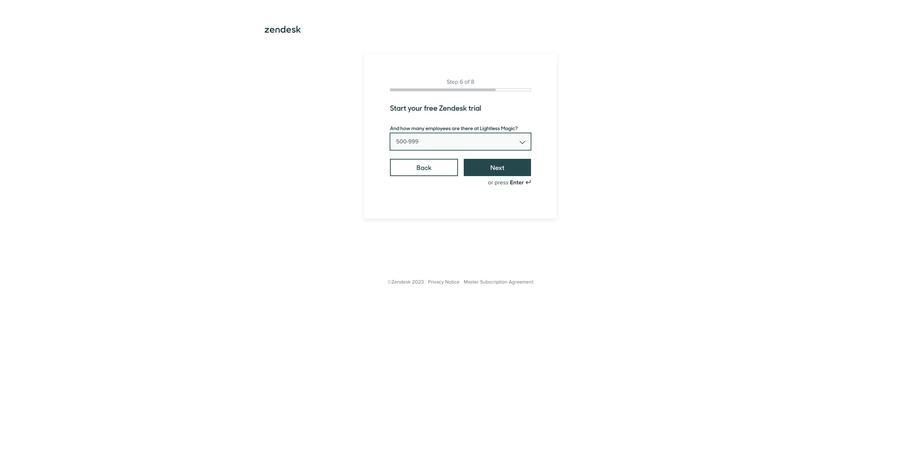 Task type: vqa. For each thing, say whether or not it's contained in the screenshot.
are
yes



Task type: locate. For each thing, give the bounding box(es) containing it.
next
[[490, 163, 505, 172]]

your
[[408, 103, 423, 113]]

lightless
[[480, 124, 500, 132]]

trial
[[468, 103, 481, 113]]

zendesk image
[[265, 26, 301, 33]]

privacy
[[428, 279, 444, 285]]

enter image
[[525, 180, 531, 186]]

or
[[488, 179, 493, 186]]

©zendesk
[[388, 279, 411, 285]]

enter
[[510, 179, 524, 186]]

6
[[460, 78, 463, 86]]

and how many employees are there at lightless magic ?
[[390, 124, 518, 132]]

8
[[471, 78, 474, 86]]

how
[[400, 124, 410, 132]]

zendesk
[[439, 103, 467, 113]]

or press enter
[[488, 179, 524, 186]]

there
[[461, 124, 473, 132]]

step 6 of 8
[[447, 78, 474, 86]]

step
[[447, 78, 458, 86]]

next button
[[464, 159, 531, 176]]

agreement
[[509, 279, 534, 285]]

master
[[464, 279, 479, 285]]

back button
[[390, 159, 458, 176]]

and
[[390, 124, 399, 132]]

are
[[452, 124, 460, 132]]



Task type: describe. For each thing, give the bounding box(es) containing it.
privacy notice
[[428, 279, 460, 285]]

notice
[[445, 279, 460, 285]]

privacy notice link
[[428, 279, 460, 285]]

?
[[515, 124, 518, 132]]

master subscription agreement link
[[464, 279, 534, 285]]

master subscription agreement
[[464, 279, 534, 285]]

many
[[411, 124, 425, 132]]

magic
[[501, 124, 515, 132]]

start your free zendesk trial
[[390, 103, 481, 113]]

©zendesk 2023 link
[[388, 279, 424, 285]]

2023
[[412, 279, 424, 285]]

start
[[390, 103, 406, 113]]

press
[[495, 179, 508, 186]]

subscription
[[480, 279, 508, 285]]

back
[[417, 163, 432, 172]]

at
[[474, 124, 479, 132]]

of
[[465, 78, 470, 86]]

free
[[424, 103, 438, 113]]

©zendesk 2023
[[388, 279, 424, 285]]

employees
[[426, 124, 451, 132]]



